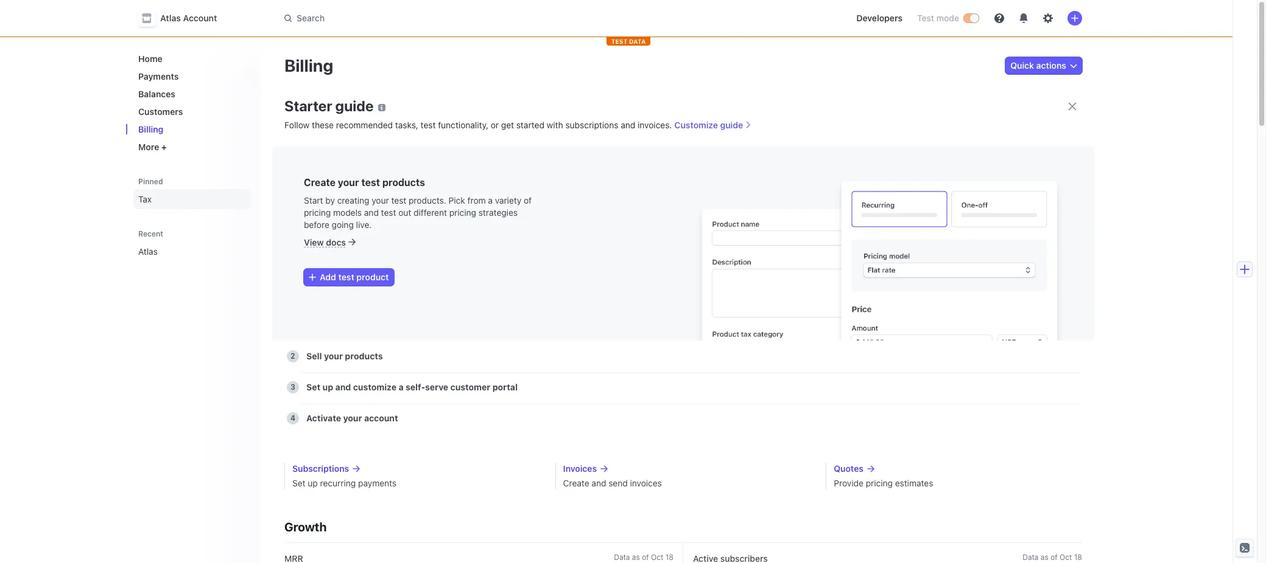 Task type: vqa. For each thing, say whether or not it's contained in the screenshot.
1st "$40.00 USD" link from the top of the page
no



Task type: describe. For each thing, give the bounding box(es) containing it.
quotes
[[834, 464, 864, 474]]

recent
[[138, 230, 163, 239]]

your up creating at the top left of page
[[338, 177, 359, 188]]

growth
[[284, 521, 327, 535]]

add test product
[[320, 272, 389, 283]]

2 vertical spatial products
[[345, 351, 383, 362]]

set up recurring payments
[[292, 479, 397, 489]]

test inside add test product link
[[338, 272, 354, 283]]

invoices
[[630, 479, 662, 489]]

guide for starter guide
[[335, 97, 374, 114]]

subscriptions
[[565, 120, 618, 130]]

2 oct from the left
[[1060, 554, 1072, 563]]

more
[[138, 142, 159, 152]]

mode
[[937, 13, 959, 23]]

account
[[183, 13, 217, 23]]

pinned navigation links element
[[133, 172, 253, 210]]

estimates
[[895, 479, 933, 489]]

recurring
[[320, 479, 356, 489]]

sell
[[306, 351, 322, 362]]

1 data from the left
[[614, 554, 630, 563]]

customize
[[353, 382, 396, 393]]

home link
[[133, 49, 250, 69]]

create your test products button
[[287, 146, 1080, 175]]

subscriptions
[[292, 464, 349, 474]]

recent navigation links element
[[126, 229, 260, 262]]

follow
[[284, 120, 310, 130]]

2 18 from the left
[[1074, 554, 1082, 563]]

sell your products
[[306, 351, 383, 362]]

products inside the "create your test products" dropdown button
[[376, 155, 414, 166]]

of inside start by creating your test products. pick from a variety of pricing models and test out different pricing strategies before going live.
[[524, 195, 532, 206]]

test right tasks,
[[421, 120, 436, 130]]

invoices.
[[638, 120, 672, 130]]

customize guide
[[674, 120, 743, 130]]

portal
[[493, 382, 518, 393]]

2 vertical spatial create
[[563, 479, 589, 489]]

docs
[[326, 238, 346, 248]]

view docs
[[304, 238, 346, 248]]

functionality,
[[438, 120, 488, 130]]

customize guide link
[[674, 120, 752, 130]]

add
[[320, 272, 336, 283]]

3
[[291, 383, 295, 392]]

serve
[[425, 382, 448, 393]]

data
[[629, 38, 646, 45]]

0 vertical spatial billing
[[284, 55, 333, 76]]

send
[[609, 479, 628, 489]]

invoices link
[[563, 463, 811, 476]]

guide for customize guide
[[720, 120, 743, 130]]

quick actions
[[1011, 60, 1066, 71]]

0 horizontal spatial a
[[399, 382, 404, 393]]

customer
[[450, 382, 490, 393]]

start by creating your test products. pick from a variety of pricing models and test out different pricing strategies before going live.
[[304, 195, 532, 230]]

view
[[304, 238, 324, 248]]

1 oct from the left
[[651, 554, 663, 563]]

these
[[312, 120, 334, 130]]

developers link
[[852, 9, 907, 28]]

invoices
[[563, 464, 597, 474]]

starter
[[284, 97, 332, 114]]

create your test products inside dropdown button
[[306, 155, 414, 166]]

and left invoices.
[[621, 120, 635, 130]]

tax
[[138, 194, 152, 205]]

up for recurring
[[308, 479, 318, 489]]

1 vertical spatial products
[[382, 177, 425, 188]]

out
[[398, 208, 411, 218]]

billing inside core navigation links element
[[138, 124, 163, 135]]

Search text field
[[277, 7, 621, 30]]

view docs link
[[304, 238, 356, 248]]

test up creating at the top left of page
[[361, 177, 380, 188]]

4
[[291, 414, 295, 423]]

more +
[[138, 142, 167, 152]]

payments
[[138, 71, 179, 82]]

up for and
[[323, 382, 333, 393]]

atlas link
[[133, 242, 233, 262]]

follow these recommended tasks, test functionality, or get started with subscriptions and invoices.
[[284, 120, 672, 130]]

account
[[364, 414, 398, 424]]

different
[[414, 208, 447, 218]]

2 horizontal spatial pricing
[[866, 479, 893, 489]]

product
[[357, 272, 389, 283]]

2 as from the left
[[1041, 554, 1049, 563]]

1 vertical spatial create
[[304, 177, 336, 188]]

payments
[[358, 479, 397, 489]]

products.
[[409, 195, 446, 206]]

1 vertical spatial create your test products
[[304, 177, 425, 188]]

atlas for atlas account
[[160, 13, 181, 23]]

starter guide
[[284, 97, 374, 114]]



Task type: locate. For each thing, give the bounding box(es) containing it.
pricing up before
[[304, 208, 331, 218]]

a right from
[[488, 195, 493, 206]]

create down invoices
[[563, 479, 589, 489]]

add test product link
[[304, 269, 394, 286]]

balances
[[138, 89, 175, 99]]

data
[[614, 554, 630, 563], [1023, 554, 1039, 563]]

products up customize
[[345, 351, 383, 362]]

products down tasks,
[[376, 155, 414, 166]]

0 horizontal spatial set
[[292, 479, 305, 489]]

set for set up recurring payments
[[292, 479, 305, 489]]

guide up recommended on the left
[[335, 97, 374, 114]]

tasks,
[[395, 120, 418, 130]]

a inside start by creating your test products. pick from a variety of pricing models and test out different pricing strategies before going live.
[[488, 195, 493, 206]]

customers
[[138, 107, 183, 117]]

18
[[666, 554, 674, 563], [1074, 554, 1082, 563]]

by
[[325, 195, 335, 206]]

test up out
[[391, 195, 406, 206]]

billing up starter
[[284, 55, 333, 76]]

your right sell
[[324, 351, 343, 362]]

a
[[488, 195, 493, 206], [399, 382, 404, 393]]

live.
[[356, 220, 372, 230]]

atlas left account at the top left of the page
[[160, 13, 181, 23]]

going
[[332, 220, 354, 230]]

0 vertical spatial a
[[488, 195, 493, 206]]

from
[[467, 195, 486, 206]]

test mode
[[917, 13, 959, 23]]

1 18 from the left
[[666, 554, 674, 563]]

1 horizontal spatial atlas
[[160, 13, 181, 23]]

1 horizontal spatial data as of oct 18
[[1023, 554, 1082, 563]]

and left send
[[592, 479, 606, 489]]

models
[[333, 208, 362, 218]]

up down "subscriptions"
[[308, 479, 318, 489]]

help image
[[995, 13, 1004, 23]]

pricing
[[304, 208, 331, 218], [449, 208, 476, 218], [866, 479, 893, 489]]

0 horizontal spatial 18
[[666, 554, 674, 563]]

set up and customize a self-serve customer portal
[[306, 382, 518, 393]]

1 horizontal spatial 18
[[1074, 554, 1082, 563]]

products
[[376, 155, 414, 166], [382, 177, 425, 188], [345, 351, 383, 362]]

2 data as of oct 18 from the left
[[1023, 554, 1082, 563]]

pricing right provide
[[866, 479, 893, 489]]

2 horizontal spatial of
[[1051, 554, 1058, 563]]

set down "subscriptions"
[[292, 479, 305, 489]]

0 horizontal spatial billing
[[138, 124, 163, 135]]

test
[[917, 13, 934, 23]]

0 horizontal spatial pricing
[[304, 208, 331, 218]]

0 vertical spatial up
[[323, 382, 333, 393]]

test right add
[[338, 272, 354, 283]]

billing up more +
[[138, 124, 163, 135]]

1 vertical spatial a
[[399, 382, 404, 393]]

your down recommended on the left
[[337, 155, 355, 166]]

2
[[291, 352, 295, 361]]

billing link
[[133, 119, 250, 139]]

0 vertical spatial create your test products
[[306, 155, 414, 166]]

your inside start by creating your test products. pick from a variety of pricing models and test out different pricing strategies before going live.
[[372, 195, 389, 206]]

0 vertical spatial atlas
[[160, 13, 181, 23]]

and inside start by creating your test products. pick from a variety of pricing models and test out different pricing strategies before going live.
[[364, 208, 379, 218]]

activate
[[306, 414, 341, 424]]

billing
[[284, 55, 333, 76], [138, 124, 163, 135]]

create your test products down recommended on the left
[[306, 155, 414, 166]]

your left account
[[343, 414, 362, 424]]

up up activate at the left bottom of the page
[[323, 382, 333, 393]]

1 horizontal spatial up
[[323, 382, 333, 393]]

atlas
[[160, 13, 181, 23], [138, 247, 158, 257]]

1 as from the left
[[632, 554, 640, 563]]

test data
[[611, 38, 646, 45]]

and down sell your products
[[335, 382, 351, 393]]

settings image
[[1043, 13, 1053, 23]]

1 data as of oct 18 from the left
[[614, 554, 674, 563]]

atlas inside atlas link
[[138, 247, 158, 257]]

start
[[304, 195, 323, 206]]

0 vertical spatial create
[[306, 155, 334, 166]]

creating
[[337, 195, 369, 206]]

0 horizontal spatial data as of oct 18
[[614, 554, 674, 563]]

0 horizontal spatial data
[[614, 554, 630, 563]]

create your test products up creating at the top left of page
[[304, 177, 425, 188]]

create down these at the top of page
[[306, 155, 334, 166]]

strategies
[[479, 208, 518, 218]]

create your test products
[[306, 155, 414, 166], [304, 177, 425, 188]]

test down recommended on the left
[[358, 155, 374, 166]]

atlas account button
[[138, 10, 229, 27]]

1 vertical spatial billing
[[138, 124, 163, 135]]

search
[[297, 13, 325, 23]]

activate your account
[[306, 414, 398, 424]]

atlas for atlas
[[138, 247, 158, 257]]

pick
[[449, 195, 465, 206]]

pricing down pick
[[449, 208, 476, 218]]

test inside the "create your test products" dropdown button
[[358, 155, 374, 166]]

self-
[[406, 382, 425, 393]]

balances link
[[133, 84, 250, 104]]

as
[[632, 554, 640, 563], [1041, 554, 1049, 563]]

guide
[[335, 97, 374, 114], [720, 120, 743, 130]]

get
[[501, 120, 514, 130]]

and up live.
[[364, 208, 379, 218]]

atlas inside atlas account button
[[160, 13, 181, 23]]

test
[[611, 38, 627, 45]]

pinned
[[138, 177, 163, 186]]

1 horizontal spatial set
[[306, 382, 320, 393]]

subscriptions link
[[292, 463, 541, 476]]

customize
[[674, 120, 718, 130]]

customers link
[[133, 102, 250, 122]]

set
[[306, 382, 320, 393], [292, 479, 305, 489]]

1 vertical spatial set
[[292, 479, 305, 489]]

+
[[161, 142, 167, 152]]

with
[[547, 120, 563, 130]]

1 horizontal spatial as
[[1041, 554, 1049, 563]]

1 horizontal spatial guide
[[720, 120, 743, 130]]

set for set up and customize a self-serve customer portal
[[306, 382, 320, 393]]

0 horizontal spatial oct
[[651, 554, 663, 563]]

0 horizontal spatial up
[[308, 479, 318, 489]]

provide pricing estimates
[[834, 479, 933, 489]]

1 horizontal spatial of
[[642, 554, 649, 563]]

test left out
[[381, 208, 396, 218]]

2 data from the left
[[1023, 554, 1039, 563]]

test
[[421, 120, 436, 130], [358, 155, 374, 166], [361, 177, 380, 188], [391, 195, 406, 206], [381, 208, 396, 218], [338, 272, 354, 283]]

started
[[516, 120, 544, 130]]

payments link
[[133, 66, 250, 86]]

1 horizontal spatial oct
[[1060, 554, 1072, 563]]

a left self-
[[399, 382, 404, 393]]

create and send invoices
[[563, 479, 662, 489]]

1 horizontal spatial data
[[1023, 554, 1039, 563]]

0 horizontal spatial as
[[632, 554, 640, 563]]

1 horizontal spatial a
[[488, 195, 493, 206]]

products up products.
[[382, 177, 425, 188]]

atlas account
[[160, 13, 217, 23]]

1 horizontal spatial pricing
[[449, 208, 476, 218]]

0 horizontal spatial atlas
[[138, 247, 158, 257]]

0 horizontal spatial of
[[524, 195, 532, 206]]

before
[[304, 220, 329, 230]]

set right 3
[[306, 382, 320, 393]]

1 vertical spatial guide
[[720, 120, 743, 130]]

quick actions button
[[1006, 57, 1082, 74]]

create inside dropdown button
[[306, 155, 334, 166]]

or
[[491, 120, 499, 130]]

create up start
[[304, 177, 336, 188]]

Search search field
[[277, 7, 621, 30]]

0 horizontal spatial guide
[[335, 97, 374, 114]]

0 vertical spatial set
[[306, 382, 320, 393]]

quotes link
[[834, 463, 1082, 476]]

0 vertical spatial guide
[[335, 97, 374, 114]]

tax link
[[133, 189, 250, 210]]

1 vertical spatial atlas
[[138, 247, 158, 257]]

1 horizontal spatial billing
[[284, 55, 333, 76]]

home
[[138, 54, 162, 64]]

0 vertical spatial products
[[376, 155, 414, 166]]

your
[[337, 155, 355, 166], [338, 177, 359, 188], [372, 195, 389, 206], [324, 351, 343, 362], [343, 414, 362, 424]]

variety
[[495, 195, 521, 206]]

core navigation links element
[[133, 49, 250, 157]]

recommended
[[336, 120, 393, 130]]

your inside dropdown button
[[337, 155, 355, 166]]

guide right customize
[[720, 120, 743, 130]]

your right creating at the top left of page
[[372, 195, 389, 206]]

provide
[[834, 479, 864, 489]]

atlas down recent
[[138, 247, 158, 257]]

1 vertical spatial up
[[308, 479, 318, 489]]

developers
[[856, 13, 903, 23]]



